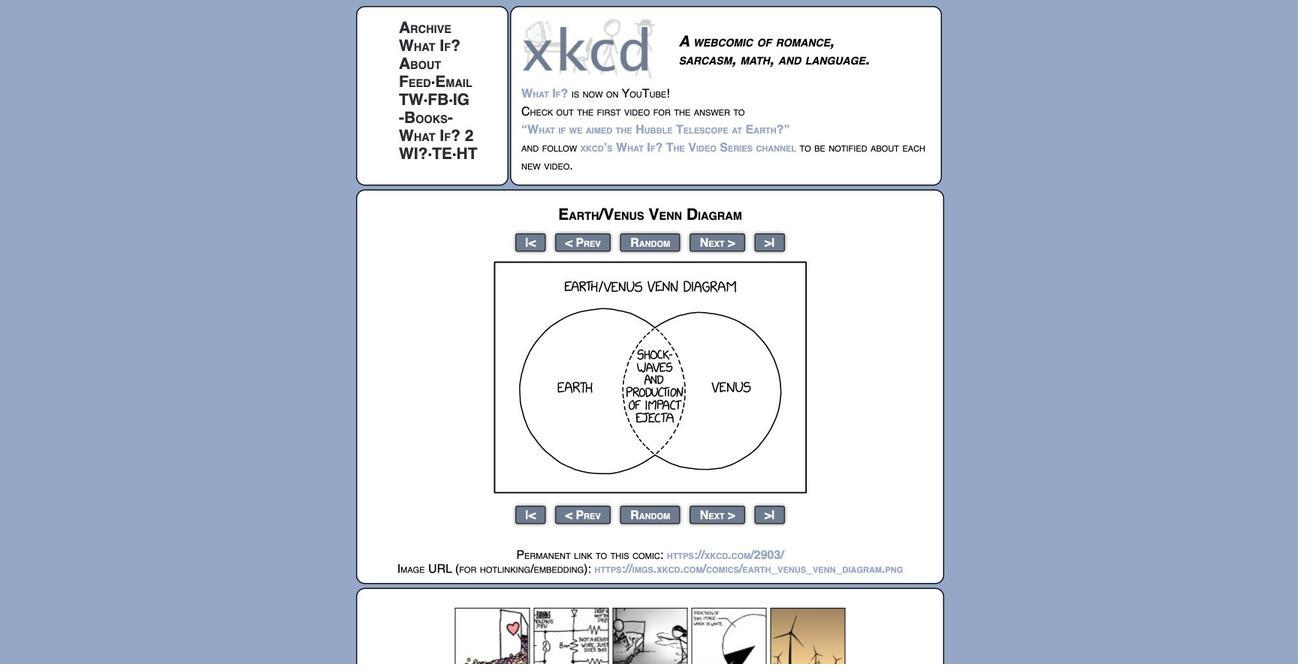 Task type: locate. For each thing, give the bounding box(es) containing it.
earth/venus venn diagram image
[[494, 262, 807, 494]]



Task type: describe. For each thing, give the bounding box(es) containing it.
xkcd.com logo image
[[521, 17, 660, 80]]

selected comics image
[[455, 609, 846, 665]]



